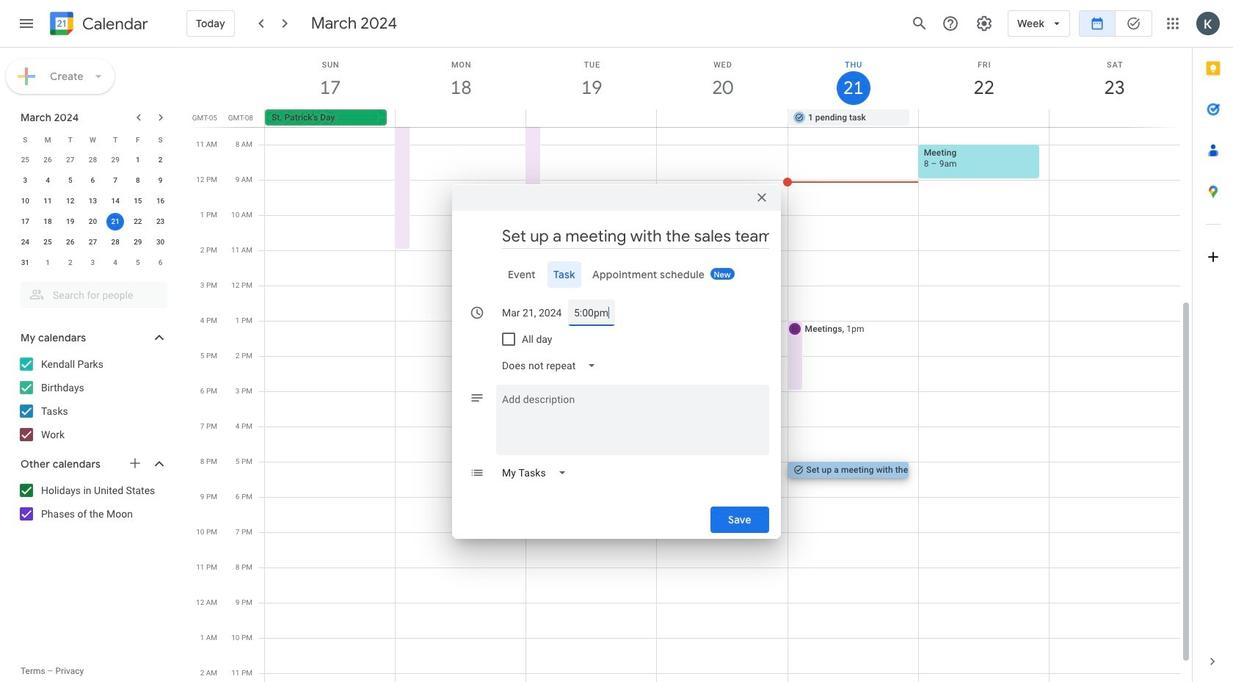 Task type: describe. For each thing, give the bounding box(es) containing it.
26 element
[[61, 233, 79, 251]]

22 element
[[129, 213, 147, 231]]

5 element
[[61, 172, 79, 189]]

25 element
[[39, 233, 57, 251]]

0 horizontal spatial tab list
[[464, 261, 769, 288]]

15 element
[[129, 192, 147, 210]]

16 element
[[152, 192, 169, 210]]

31 element
[[16, 254, 34, 272]]

30 element
[[152, 233, 169, 251]]

april 2 element
[[61, 254, 79, 272]]

29 element
[[129, 233, 147, 251]]

april 4 element
[[107, 254, 124, 272]]

Start date text field
[[502, 300, 562, 326]]

Start time text field
[[574, 300, 609, 326]]

february 26 element
[[39, 151, 57, 169]]

17 element
[[16, 213, 34, 231]]

1 element
[[129, 151, 147, 169]]

february 25 element
[[16, 151, 34, 169]]

11 element
[[39, 192, 57, 210]]

14 element
[[107, 192, 124, 210]]

3 element
[[16, 172, 34, 189]]

19 element
[[61, 213, 79, 231]]

calendar element
[[47, 9, 148, 41]]

main drawer image
[[18, 15, 35, 32]]

add other calendars image
[[128, 456, 142, 471]]

7 element
[[107, 172, 124, 189]]

march 2024 grid
[[14, 129, 172, 273]]

13 element
[[84, 192, 102, 210]]

february 27 element
[[61, 151, 79, 169]]

april 1 element
[[39, 254, 57, 272]]

20 element
[[84, 213, 102, 231]]

6 element
[[84, 172, 102, 189]]



Task type: locate. For each thing, give the bounding box(es) containing it.
april 6 element
[[152, 254, 169, 272]]

4 element
[[39, 172, 57, 189]]

heading
[[79, 15, 148, 33]]

23 element
[[152, 213, 169, 231]]

april 5 element
[[129, 254, 147, 272]]

None search field
[[0, 276, 182, 308]]

None field
[[496, 352, 608, 379], [496, 460, 578, 486], [496, 352, 608, 379], [496, 460, 578, 486]]

row
[[258, 109, 1192, 127], [14, 129, 172, 150], [14, 150, 172, 170], [14, 170, 172, 191], [14, 191, 172, 211], [14, 211, 172, 232], [14, 232, 172, 253], [14, 253, 172, 273]]

27 element
[[84, 233, 102, 251]]

10 element
[[16, 192, 34, 210]]

other calendars list
[[3, 479, 182, 526]]

settings menu image
[[976, 15, 993, 32]]

28 element
[[107, 233, 124, 251]]

8 element
[[129, 172, 147, 189]]

new element
[[711, 268, 735, 280]]

Add description text field
[[496, 391, 769, 443]]

24 element
[[16, 233, 34, 251]]

february 29 element
[[107, 151, 124, 169]]

Add title text field
[[502, 225, 769, 247]]

tab list
[[1193, 48, 1233, 641], [464, 261, 769, 288]]

2 element
[[152, 151, 169, 169]]

9 element
[[152, 172, 169, 189]]

1 horizontal spatial tab list
[[1193, 48, 1233, 641]]

grid
[[188, 48, 1192, 682]]

heading inside calendar element
[[79, 15, 148, 33]]

18 element
[[39, 213, 57, 231]]

21, today element
[[107, 213, 124, 231]]

12 element
[[61, 192, 79, 210]]

my calendars list
[[3, 352, 182, 446]]

Search for people text field
[[29, 282, 159, 308]]

cell inside march 2024 'grid'
[[104, 211, 127, 232]]

row group
[[14, 150, 172, 273]]

april 3 element
[[84, 254, 102, 272]]

february 28 element
[[84, 151, 102, 169]]

cell
[[396, 109, 526, 127], [526, 109, 657, 127], [657, 109, 788, 127], [918, 109, 1049, 127], [1049, 109, 1180, 127], [104, 211, 127, 232]]



Task type: vqa. For each thing, say whether or not it's contained in the screenshot.
May 4 element at the top left
no



